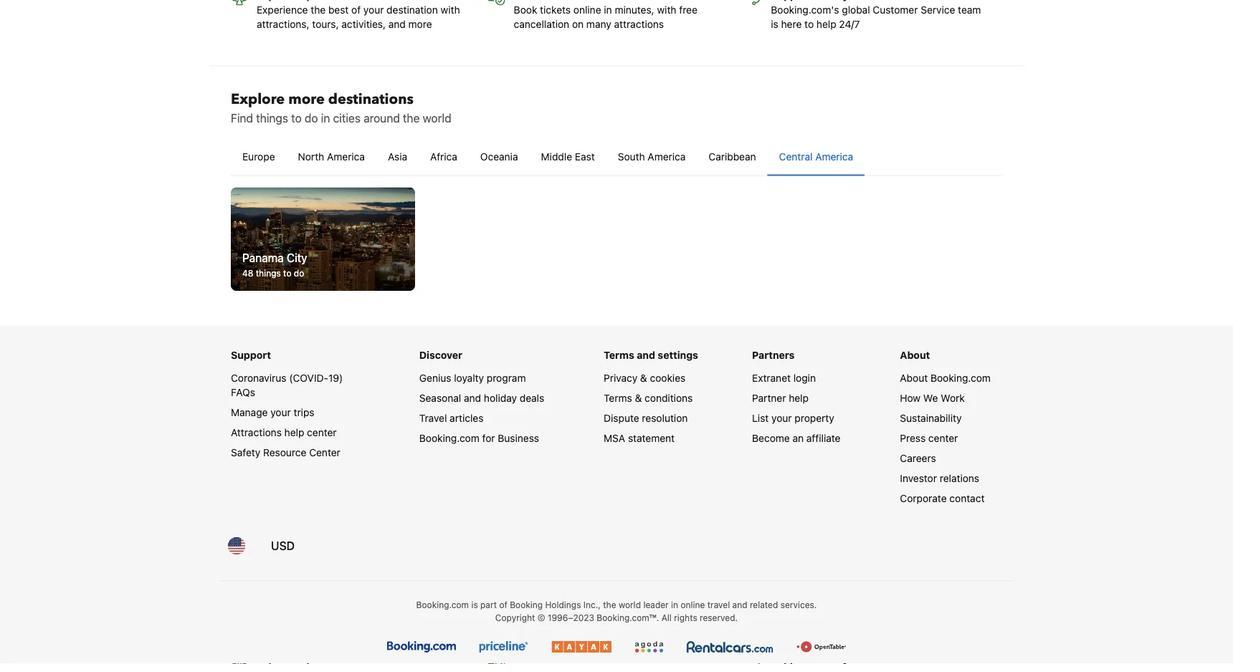 Task type: vqa. For each thing, say whether or not it's contained in the screenshot.


Task type: locate. For each thing, give the bounding box(es) containing it.
america for north america
[[327, 150, 365, 162]]

1 vertical spatial help
[[789, 392, 809, 404]]

1 vertical spatial to
[[291, 111, 302, 125]]

0 vertical spatial about
[[900, 349, 930, 361]]

agoda image
[[634, 642, 664, 653], [634, 642, 664, 653]]

0 horizontal spatial is
[[471, 600, 478, 610]]

of right part
[[499, 600, 508, 610]]

world up booking.com™.
[[619, 600, 641, 610]]

booking.com image
[[387, 642, 456, 653], [387, 642, 456, 653]]

caribbean
[[709, 150, 756, 162]]

1 with from the left
[[441, 3, 460, 15]]

world up africa
[[423, 111, 451, 125]]

east
[[575, 150, 595, 162]]

2 horizontal spatial your
[[772, 413, 792, 424]]

best
[[328, 3, 349, 15]]

center
[[309, 447, 340, 459]]

explore more destinations find things to do in cities around the world
[[231, 89, 451, 125]]

partners
[[752, 349, 795, 361]]

2 vertical spatial the
[[603, 600, 616, 610]]

2 horizontal spatial the
[[603, 600, 616, 610]]

2 vertical spatial help
[[284, 427, 304, 439]]

online inside booking.com is part of booking holdings inc., the world leader in online travel and related services. copyright © 1996–2023 booking.com™. all rights reserved.
[[681, 600, 705, 610]]

0 horizontal spatial with
[[441, 3, 460, 15]]

europe button
[[231, 138, 286, 175]]

do left cities
[[305, 111, 318, 125]]

is left here
[[771, 18, 779, 30]]

an
[[793, 433, 804, 444]]

2 america from the left
[[648, 150, 686, 162]]

1 about from the top
[[900, 349, 930, 361]]

central america
[[779, 150, 853, 162]]

in left cities
[[321, 111, 330, 125]]

0 vertical spatial terms
[[604, 349, 634, 361]]

1 horizontal spatial is
[[771, 18, 779, 30]]

booking.com
[[931, 372, 991, 384], [419, 433, 480, 444], [416, 600, 469, 610]]

with left free
[[657, 3, 677, 15]]

is inside booking.com is part of booking holdings inc., the world leader in online travel and related services. copyright © 1996–2023 booking.com™. all rights reserved.
[[471, 600, 478, 610]]

about booking.com link
[[900, 372, 991, 384]]

0 horizontal spatial world
[[423, 111, 451, 125]]

1 vertical spatial is
[[471, 600, 478, 610]]

1996–2023
[[548, 613, 594, 623]]

0 horizontal spatial of
[[351, 3, 361, 15]]

dispute
[[604, 413, 639, 424]]

2 horizontal spatial america
[[815, 150, 853, 162]]

center up center
[[307, 427, 337, 439]]

2 vertical spatial in
[[671, 600, 678, 610]]

1 vertical spatial of
[[499, 600, 508, 610]]

world inside booking.com is part of booking holdings inc., the world leader in online travel and related services. copyright © 1996–2023 booking.com™. all rights reserved.
[[619, 600, 641, 610]]

0 horizontal spatial in
[[321, 111, 330, 125]]

online up 'rights'
[[681, 600, 705, 610]]

in up the many
[[604, 3, 612, 15]]

0 vertical spatial things
[[256, 111, 288, 125]]

terms & conditions link
[[604, 392, 693, 404]]

america inside "button"
[[815, 150, 853, 162]]

msa statement
[[604, 433, 675, 444]]

your
[[363, 3, 384, 15], [271, 407, 291, 419], [772, 413, 792, 424]]

corporate
[[900, 493, 947, 505]]

world
[[423, 111, 451, 125], [619, 600, 641, 610]]

0 vertical spatial online
[[574, 3, 601, 15]]

& down the privacy & cookies
[[635, 392, 642, 404]]

3 america from the left
[[815, 150, 853, 162]]

caribbean button
[[697, 138, 768, 175]]

is left part
[[471, 600, 478, 610]]

to up north
[[291, 111, 302, 125]]

1 america from the left
[[327, 150, 365, 162]]

0 horizontal spatial the
[[311, 3, 326, 15]]

(covid-
[[289, 372, 328, 384]]

1 vertical spatial &
[[635, 392, 642, 404]]

extranet login
[[752, 372, 816, 384]]

1 vertical spatial world
[[619, 600, 641, 610]]

0 vertical spatial in
[[604, 3, 612, 15]]

2 terms from the top
[[604, 392, 632, 404]]

1 horizontal spatial more
[[408, 18, 432, 30]]

booking
[[510, 600, 543, 610]]

more right explore
[[288, 89, 325, 109]]

more down destination on the left
[[408, 18, 432, 30]]

affiliate
[[807, 433, 841, 444]]

help
[[817, 18, 836, 30], [789, 392, 809, 404], [284, 427, 304, 439]]

booking.com inside booking.com is part of booking holdings inc., the world leader in online travel and related services. copyright © 1996–2023 booking.com™. all rights reserved.
[[416, 600, 469, 610]]

of up activities,
[[351, 3, 361, 15]]

extranet
[[752, 372, 791, 384]]

seasonal and holiday deals link
[[419, 392, 544, 404]]

north
[[298, 150, 324, 162]]

priceline.com image
[[479, 642, 528, 653], [479, 642, 528, 653]]

things down explore
[[256, 111, 288, 125]]

on
[[572, 18, 584, 30]]

privacy & cookies
[[604, 372, 686, 384]]

experience the best of your destination with attractions, tours, activities, and more
[[257, 3, 460, 30]]

investor
[[900, 473, 937, 485]]

list your property link
[[752, 413, 834, 424]]

1 vertical spatial booking.com
[[419, 433, 480, 444]]

customer
[[873, 3, 918, 15]]

your down partner help link
[[772, 413, 792, 424]]

terms down privacy on the bottom of the page
[[604, 392, 632, 404]]

minutes,
[[615, 3, 654, 15]]

attractions
[[614, 18, 664, 30]]

of inside booking.com is part of booking holdings inc., the world leader in online travel and related services. copyright © 1996–2023 booking.com™. all rights reserved.
[[499, 600, 508, 610]]

america right south
[[648, 150, 686, 162]]

with
[[441, 3, 460, 15], [657, 3, 677, 15]]

2 with from the left
[[657, 3, 677, 15]]

relations
[[940, 473, 980, 485]]

in up all at the right bottom of the page
[[671, 600, 678, 610]]

the inside 'experience the best of your destination with attractions, tours, activities, and more'
[[311, 3, 326, 15]]

0 vertical spatial &
[[640, 372, 647, 384]]

middle
[[541, 150, 572, 162]]

things down panama
[[256, 268, 281, 278]]

help left 24/7
[[817, 18, 836, 30]]

america inside button
[[648, 150, 686, 162]]

center
[[307, 427, 337, 439], [928, 433, 958, 444]]

1 vertical spatial things
[[256, 268, 281, 278]]

0 vertical spatial do
[[305, 111, 318, 125]]

0 vertical spatial the
[[311, 3, 326, 15]]

do down 'city'
[[294, 268, 304, 278]]

and inside booking.com is part of booking holdings inc., the world leader in online travel and related services. copyright © 1996–2023 booking.com™. all rights reserved.
[[732, 600, 748, 610]]

the right inc.,
[[603, 600, 616, 610]]

safety
[[231, 447, 260, 459]]

of for your
[[351, 3, 361, 15]]

1 vertical spatial online
[[681, 600, 705, 610]]

1 horizontal spatial your
[[363, 3, 384, 15]]

america for south america
[[648, 150, 686, 162]]

the up tours,
[[311, 3, 326, 15]]

about booking.com
[[900, 372, 991, 384]]

rights
[[674, 613, 697, 623]]

0 vertical spatial of
[[351, 3, 361, 15]]

safety resource center link
[[231, 447, 340, 459]]

about up how
[[900, 372, 928, 384]]

list
[[752, 413, 769, 424]]

america for central america
[[815, 150, 853, 162]]

list your property
[[752, 413, 834, 424]]

opentable image
[[796, 642, 846, 653], [796, 642, 846, 653]]

help up safety resource center
[[284, 427, 304, 439]]

of inside 'experience the best of your destination with attractions, tours, activities, and more'
[[351, 3, 361, 15]]

help up list your property "link"
[[789, 392, 809, 404]]

booking.com left part
[[416, 600, 469, 610]]

booking.com down travel articles
[[419, 433, 480, 444]]

1 horizontal spatial with
[[657, 3, 677, 15]]

center down sustainability
[[928, 433, 958, 444]]

copyright
[[495, 613, 535, 623]]

1 horizontal spatial online
[[681, 600, 705, 610]]

1 horizontal spatial world
[[619, 600, 641, 610]]

1 horizontal spatial of
[[499, 600, 508, 610]]

tours,
[[312, 18, 339, 30]]

& up terms & conditions
[[640, 372, 647, 384]]

booking.com™.
[[597, 613, 659, 623]]

48
[[242, 268, 253, 278]]

0 horizontal spatial america
[[327, 150, 365, 162]]

manage your trips link
[[231, 407, 314, 419]]

online up on
[[574, 3, 601, 15]]

how
[[900, 392, 921, 404]]

1 vertical spatial in
[[321, 111, 330, 125]]

1 horizontal spatial america
[[648, 150, 686, 162]]

the right around in the top of the page
[[403, 111, 420, 125]]

usd button
[[262, 529, 303, 563]]

panama city image
[[231, 187, 415, 291]]

sustainability link
[[900, 413, 962, 424]]

panama
[[242, 251, 284, 265]]

kayak image
[[551, 642, 612, 653], [551, 642, 612, 653]]

2 horizontal spatial help
[[817, 18, 836, 30]]

1 vertical spatial about
[[900, 372, 928, 384]]

trips
[[294, 407, 314, 419]]

the
[[311, 3, 326, 15], [403, 111, 420, 125], [603, 600, 616, 610]]

1 horizontal spatial center
[[928, 433, 958, 444]]

holdings
[[545, 600, 581, 610]]

loyalty
[[454, 372, 484, 384]]

your up activities,
[[363, 3, 384, 15]]

0 horizontal spatial online
[[574, 3, 601, 15]]

terms up privacy on the bottom of the page
[[604, 349, 634, 361]]

rentalcars image
[[687, 642, 774, 653], [687, 642, 774, 653]]

1 vertical spatial more
[[288, 89, 325, 109]]

manage
[[231, 407, 268, 419]]

booking.com for business
[[419, 433, 539, 444]]

do inside "panama city 48 things to do"
[[294, 268, 304, 278]]

1 terms from the top
[[604, 349, 634, 361]]

0 vertical spatial more
[[408, 18, 432, 30]]

1 horizontal spatial the
[[403, 111, 420, 125]]

your for manage your trips
[[271, 407, 291, 419]]

cities
[[333, 111, 361, 125]]

to down 'city'
[[283, 268, 291, 278]]

2 horizontal spatial in
[[671, 600, 678, 610]]

2 about from the top
[[900, 372, 928, 384]]

tab list
[[231, 138, 1002, 177]]

2 vertical spatial booking.com
[[416, 600, 469, 610]]

and down destination on the left
[[388, 18, 406, 30]]

the inside explore more destinations find things to do in cities around the world
[[403, 111, 420, 125]]

&
[[640, 372, 647, 384], [635, 392, 642, 404]]

america right central
[[815, 150, 853, 162]]

1 vertical spatial do
[[294, 268, 304, 278]]

2 vertical spatial to
[[283, 268, 291, 278]]

to down 'booking.com's'
[[805, 18, 814, 30]]

investor relations
[[900, 473, 980, 485]]

genius loyalty program link
[[419, 372, 526, 384]]

about for about
[[900, 349, 930, 361]]

with right destination on the left
[[441, 3, 460, 15]]

0 horizontal spatial more
[[288, 89, 325, 109]]

1 vertical spatial the
[[403, 111, 420, 125]]

america right north
[[327, 150, 365, 162]]

about up about booking.com link
[[900, 349, 930, 361]]

1 vertical spatial terms
[[604, 392, 632, 404]]

©
[[538, 613, 545, 623]]

corporate contact link
[[900, 493, 985, 505]]

and right travel
[[732, 600, 748, 610]]

0 vertical spatial help
[[817, 18, 836, 30]]

destination
[[387, 3, 438, 15]]

of
[[351, 3, 361, 15], [499, 600, 508, 610]]

things inside "panama city 48 things to do"
[[256, 268, 281, 278]]

america inside "button"
[[327, 150, 365, 162]]

booking.com's global customer service team is here to help 24/7
[[771, 3, 981, 30]]

around
[[364, 111, 400, 125]]

your up the attractions help center
[[271, 407, 291, 419]]

tab list containing europe
[[231, 138, 1002, 177]]

0 horizontal spatial your
[[271, 407, 291, 419]]

cancellation
[[514, 18, 569, 30]]

booking.com for business link
[[419, 433, 539, 444]]

1 horizontal spatial in
[[604, 3, 612, 15]]

terms for terms & conditions
[[604, 392, 632, 404]]

booking.com up work
[[931, 372, 991, 384]]

0 vertical spatial to
[[805, 18, 814, 30]]

about for about booking.com
[[900, 372, 928, 384]]

in inside explore more destinations find things to do in cities around the world
[[321, 111, 330, 125]]

help for partner help
[[789, 392, 809, 404]]

0 horizontal spatial help
[[284, 427, 304, 439]]

team
[[958, 3, 981, 15]]

north america button
[[286, 138, 376, 175]]

1 horizontal spatial help
[[789, 392, 809, 404]]

0 vertical spatial is
[[771, 18, 779, 30]]

0 vertical spatial world
[[423, 111, 451, 125]]

and down genius loyalty program
[[464, 392, 481, 404]]



Task type: describe. For each thing, give the bounding box(es) containing it.
explore
[[231, 89, 285, 109]]

service
[[921, 3, 955, 15]]

book tickets online in minutes, with free cancellation on many attractions
[[514, 3, 698, 30]]

login
[[794, 372, 816, 384]]

become
[[752, 433, 790, 444]]

privacy
[[604, 372, 638, 384]]

faqs
[[231, 387, 255, 399]]

africa button
[[419, 138, 469, 175]]

how we work
[[900, 392, 965, 404]]

south america
[[618, 150, 686, 162]]

destinations
[[328, 89, 414, 109]]

resolution
[[642, 413, 688, 424]]

cookies
[[650, 372, 686, 384]]

booking.com for part
[[416, 600, 469, 610]]

attractions help center link
[[231, 427, 337, 439]]

19)
[[328, 372, 343, 384]]

in inside book tickets online in minutes, with free cancellation on many attractions
[[604, 3, 612, 15]]

articles
[[450, 413, 484, 424]]

deals
[[520, 392, 544, 404]]

of for booking
[[499, 600, 508, 610]]

& for privacy
[[640, 372, 647, 384]]

booking.com is part of booking holdings inc., the world leader in online travel and related services. copyright © 1996–2023 booking.com™. all rights reserved.
[[416, 600, 817, 623]]

to inside "panama city 48 things to do"
[[283, 268, 291, 278]]

and inside 'experience the best of your destination with attractions, tours, activities, and more'
[[388, 18, 406, 30]]

help for attractions help center
[[284, 427, 304, 439]]

support
[[231, 349, 271, 361]]

global
[[842, 3, 870, 15]]

0 horizontal spatial center
[[307, 427, 337, 439]]

genius
[[419, 372, 451, 384]]

travel
[[419, 413, 447, 424]]

become an affiliate
[[752, 433, 841, 444]]

partner help
[[752, 392, 809, 404]]

in inside booking.com is part of booking holdings inc., the world leader in online travel and related services. copyright © 1996–2023 booking.com™. all rights reserved.
[[671, 600, 678, 610]]

work
[[941, 392, 965, 404]]

central america button
[[768, 138, 865, 175]]

business
[[498, 433, 539, 444]]

and up privacy & cookies link
[[637, 349, 655, 361]]

holiday
[[484, 392, 517, 404]]

privacy & cookies link
[[604, 372, 686, 384]]

help inside booking.com's global customer service team is here to help 24/7
[[817, 18, 836, 30]]

partner help link
[[752, 392, 809, 404]]

find
[[231, 111, 253, 125]]

oceania button
[[469, 138, 530, 175]]

become an affiliate link
[[752, 433, 841, 444]]

leader
[[643, 600, 669, 610]]

usd
[[271, 539, 295, 553]]

your for list your property
[[772, 413, 792, 424]]

discover
[[419, 349, 462, 361]]

& for terms
[[635, 392, 642, 404]]

here
[[781, 18, 802, 30]]

online inside book tickets online in minutes, with free cancellation on many attractions
[[574, 3, 601, 15]]

with inside 'experience the best of your destination with attractions, tours, activities, and more'
[[441, 3, 460, 15]]

panama city 48 things to do
[[242, 251, 307, 278]]

seasonal
[[419, 392, 461, 404]]

related
[[750, 600, 778, 610]]

attractions help center
[[231, 427, 337, 439]]

middle east button
[[530, 138, 606, 175]]

terms for terms and settings
[[604, 349, 634, 361]]

press center
[[900, 433, 958, 444]]

manage your trips
[[231, 407, 314, 419]]

south america button
[[606, 138, 697, 175]]

part
[[480, 600, 497, 610]]

inc.,
[[584, 600, 601, 610]]

experience
[[257, 3, 308, 15]]

to inside explore more destinations find things to do in cities around the world
[[291, 111, 302, 125]]

booking.com's
[[771, 3, 839, 15]]

coronavirus (covid-19) faqs link
[[231, 372, 343, 399]]

is inside booking.com's global customer service team is here to help 24/7
[[771, 18, 779, 30]]

travel
[[707, 600, 730, 610]]

coronavirus
[[231, 372, 286, 384]]

investor relations link
[[900, 473, 980, 485]]

things inside explore more destinations find things to do in cities around the world
[[256, 111, 288, 125]]

attractions,
[[257, 18, 309, 30]]

genius loyalty program
[[419, 372, 526, 384]]

statement
[[628, 433, 675, 444]]

more inside explore more destinations find things to do in cities around the world
[[288, 89, 325, 109]]

north america
[[298, 150, 365, 162]]

attractions
[[231, 427, 282, 439]]

reserved.
[[700, 613, 738, 623]]

world inside explore more destinations find things to do in cities around the world
[[423, 111, 451, 125]]

more inside 'experience the best of your destination with attractions, tours, activities, and more'
[[408, 18, 432, 30]]

oceania
[[480, 150, 518, 162]]

press
[[900, 433, 926, 444]]

services.
[[781, 600, 817, 610]]

to inside booking.com's global customer service team is here to help 24/7
[[805, 18, 814, 30]]

terms & conditions
[[604, 392, 693, 404]]

all
[[662, 613, 672, 623]]

central
[[779, 150, 813, 162]]

south
[[618, 150, 645, 162]]

do inside explore more destinations find things to do in cities around the world
[[305, 111, 318, 125]]

booking.com for business
[[419, 433, 480, 444]]

corporate contact
[[900, 493, 985, 505]]

the inside booking.com is part of booking holdings inc., the world leader in online travel and related services. copyright © 1996–2023 booking.com™. all rights reserved.
[[603, 600, 616, 610]]

dispute resolution
[[604, 413, 688, 424]]

with inside book tickets online in minutes, with free cancellation on many attractions
[[657, 3, 677, 15]]

press center link
[[900, 433, 958, 444]]

we
[[923, 392, 938, 404]]

0 vertical spatial booking.com
[[931, 372, 991, 384]]

your inside 'experience the best of your destination with attractions, tours, activities, and more'
[[363, 3, 384, 15]]

europe
[[242, 150, 275, 162]]

book
[[514, 3, 537, 15]]

coronavirus (covid-19) faqs
[[231, 372, 343, 399]]



